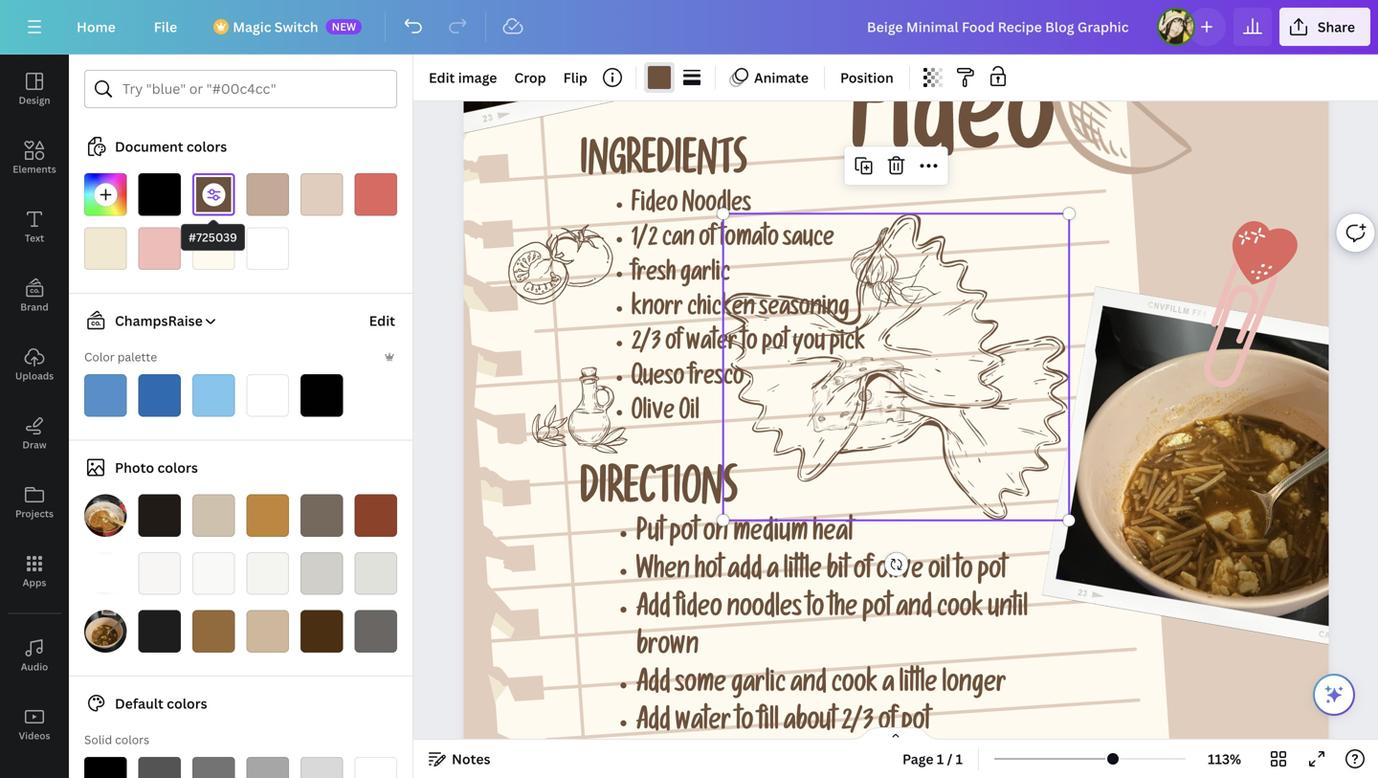 Task type: describe. For each thing, give the bounding box(es) containing it.
edit image button
[[421, 62, 505, 93]]

2/3 inside knorr chicken seasoning 2/3 of water to pot you pick queso fresco olive oil
[[632, 332, 661, 358]]

1 vertical spatial a
[[883, 673, 895, 701]]

fideo for fideo noodles 1/2 can of tomato sauce
[[632, 194, 678, 220]]

file
[[154, 18, 177, 36]]

when
[[637, 559, 690, 588]]

draw
[[22, 438, 47, 451]]

page 1 / 1
[[903, 750, 963, 768]]

until
[[988, 597, 1028, 625]]

text button
[[0, 192, 69, 261]]

magic
[[233, 18, 271, 36]]

dark gray #545454 image
[[138, 757, 181, 778]]

noodles
[[683, 194, 751, 220]]

white #ffffff image
[[355, 757, 397, 778]]

knorr chicken seasoning 2/3 of water to pot you pick queso fresco olive oil
[[632, 298, 865, 428]]

new
[[332, 19, 356, 34]]

queso
[[632, 367, 685, 393]]

to inside knorr chicken seasoning 2/3 of water to pot you pick queso fresco olive oil
[[742, 332, 758, 358]]

113% button
[[1194, 744, 1256, 774]]

audio
[[21, 661, 48, 673]]

add a new color image
[[84, 173, 127, 216]]

colors for document colors
[[187, 137, 227, 156]]

file button
[[139, 8, 193, 46]]

1 vertical spatial little
[[899, 673, 938, 701]]

water inside knorr chicken seasoning 2/3 of water to pot you pick queso fresco olive oil
[[686, 332, 737, 358]]

side panel tab list
[[0, 55, 69, 778]]

put pot on medium heat
[[637, 522, 854, 550]]

#e1e1dc image
[[355, 552, 397, 595]]

pot left on
[[670, 522, 699, 550]]

fresh
[[632, 263, 676, 289]]

fresco
[[689, 367, 744, 393]]

white #ffffff image
[[355, 757, 397, 778]]

main menu bar
[[0, 0, 1379, 55]]

oil
[[929, 559, 951, 588]]

#ffffff image
[[247, 227, 289, 270]]

home
[[77, 18, 116, 36]]

olive
[[877, 559, 924, 588]]

hot
[[695, 559, 723, 588]]

palette
[[117, 349, 157, 365]]

Design title text field
[[852, 8, 1150, 46]]

add for add fideo noodles to the pot and cook until brown
[[637, 597, 671, 625]]

color
[[84, 349, 115, 365]]

add some garlic and cook a little longer
[[637, 673, 1007, 701]]

fresh garlic
[[632, 263, 730, 289]]

photo
[[115, 459, 154, 477]]

brand button
[[0, 261, 69, 330]]

color palette
[[84, 349, 157, 365]]

knorr
[[632, 298, 683, 324]]

light gray #d9d9d9 image
[[301, 757, 343, 778]]

add for add some garlic and cook a little longer
[[637, 673, 671, 701]]

bit
[[827, 559, 849, 588]]

document colors
[[115, 137, 227, 156]]

brand
[[20, 301, 49, 314]]

put
[[637, 522, 665, 550]]

position button
[[833, 62, 902, 93]]

switch
[[275, 18, 318, 36]]

uploads
[[15, 370, 54, 382]]

add fideo noodles to the pot and cook until brown
[[637, 597, 1028, 663]]

gray #a6a6a6 image
[[247, 757, 289, 778]]

projects
[[15, 507, 54, 520]]

#1d1d1e image
[[138, 610, 181, 653]]

of inside knorr chicken seasoning 2/3 of water to pot you pick queso fresco olive oil
[[666, 332, 682, 358]]

apps
[[23, 576, 46, 589]]

light gray #d9d9d9 image
[[301, 757, 343, 778]]

chicken
[[687, 298, 755, 324]]

fill
[[758, 711, 779, 739]]

#c48433 image
[[247, 494, 289, 537]]

you
[[793, 332, 826, 358]]

1/2
[[632, 228, 658, 254]]

videos
[[19, 729, 50, 742]]

gray #a6a6a6 image
[[247, 757, 289, 778]]

image
[[458, 68, 497, 87]]

add a new color image
[[84, 173, 127, 216]]

heat
[[813, 522, 854, 550]]

when hot add a little bit of olive oil to pot
[[637, 559, 1007, 588]]

edit button
[[367, 302, 397, 340]]

add for add water to fill about 2/3 of pot
[[637, 711, 671, 739]]

share button
[[1280, 8, 1371, 46]]

flip
[[564, 68, 588, 87]]

#78695c image
[[301, 494, 343, 537]]

fideo for fideo
[[851, 75, 1056, 188]]

colors for photo colors
[[157, 459, 198, 477]]

#e5645e image
[[355, 173, 397, 216]]

pot inside add fideo noodles to the pot and cook until brown
[[863, 597, 892, 625]]

edit for edit image
[[429, 68, 455, 87]]

of inside fideo noodles 1/2 can of tomato sauce
[[699, 228, 716, 254]]

elements
[[13, 163, 56, 176]]

photo colors
[[115, 459, 198, 477]]

pick
[[830, 332, 865, 358]]

elements button
[[0, 123, 69, 192]]

0 vertical spatial a
[[767, 559, 779, 588]]

pot up page
[[901, 711, 931, 739]]

colors for default colors
[[167, 695, 207, 713]]

#e5645e image
[[355, 173, 397, 216]]

the
[[829, 597, 858, 625]]

of down add some garlic and cook a little longer
[[879, 711, 897, 739]]

colors for solid colors
[[115, 732, 149, 748]]

/
[[947, 750, 953, 768]]

crop button
[[507, 62, 554, 93]]

to right oil
[[956, 559, 973, 588]]

about
[[784, 711, 837, 739]]



Task type: locate. For each thing, give the bounding box(es) containing it.
#943c21 image
[[355, 494, 397, 537], [355, 494, 397, 537]]

document
[[115, 137, 183, 156]]

0 vertical spatial #725039 image
[[648, 66, 671, 89]]

brown
[[637, 635, 699, 663]]

#78695c image
[[301, 494, 343, 537]]

#725039 image
[[648, 66, 671, 89], [192, 173, 235, 216]]

crop
[[514, 68, 546, 87]]

0 vertical spatial #725039 image
[[648, 66, 671, 89]]

pot right the
[[863, 597, 892, 625]]

#ffffff image
[[247, 227, 289, 270], [247, 374, 289, 417], [247, 374, 289, 417]]

#f3e8d0 image
[[84, 227, 127, 270]]

2/3 right about
[[842, 711, 874, 739]]

position
[[841, 68, 894, 87]]

1 right the /
[[956, 750, 963, 768]]

add
[[637, 597, 671, 625], [637, 673, 671, 701], [637, 711, 671, 739]]

audio button
[[0, 621, 69, 690]]

0 horizontal spatial and
[[791, 673, 827, 701]]

1 vertical spatial cook
[[832, 673, 878, 701]]

magic switch
[[233, 18, 318, 36]]

#725039 image
[[648, 66, 671, 89], [192, 173, 235, 216]]

1 horizontal spatial little
[[899, 673, 938, 701]]

0 horizontal spatial edit
[[369, 312, 395, 330]]

#4890cd image
[[84, 374, 127, 417], [84, 374, 127, 417]]

#d1c1ab image
[[192, 494, 235, 537]]

can
[[662, 228, 695, 254]]

to
[[742, 332, 758, 358], [956, 559, 973, 588], [807, 597, 824, 625], [736, 711, 754, 739]]

1 vertical spatial garlic
[[731, 673, 786, 701]]

to left the
[[807, 597, 824, 625]]

a right add on the right of page
[[767, 559, 779, 588]]

1 horizontal spatial #725039 image
[[648, 66, 671, 89]]

notes
[[452, 750, 491, 768]]

flip button
[[556, 62, 595, 93]]

1 vertical spatial #725039 image
[[192, 173, 235, 216]]

0 vertical spatial garlic
[[680, 263, 730, 289]]

#1d1d1e image
[[138, 610, 181, 653]]

edit for edit
[[369, 312, 395, 330]]

#d1c1ab image
[[192, 494, 235, 537]]

pot
[[762, 332, 789, 358], [670, 522, 699, 550], [978, 559, 1007, 588], [863, 597, 892, 625], [901, 711, 931, 739]]

colors right default
[[167, 695, 207, 713]]

1 horizontal spatial a
[[883, 673, 895, 701]]

#725039 image up #725039
[[192, 173, 235, 216]]

2/3 down knorr
[[632, 332, 661, 358]]

solid colors
[[84, 732, 149, 748]]

olive
[[632, 402, 675, 428]]

cook down oil
[[937, 597, 984, 625]]

to inside add fideo noodles to the pot and cook until brown
[[807, 597, 824, 625]]

canva assistant image
[[1323, 684, 1346, 707]]

#725039 image down main menu bar on the top of page
[[648, 66, 671, 89]]

of right bit
[[854, 559, 872, 588]]

show pages image
[[850, 727, 942, 742]]

cook
[[937, 597, 984, 625], [832, 673, 878, 701]]

1 vertical spatial #725039 image
[[192, 173, 235, 216]]

directions
[[580, 473, 738, 518]]

1 vertical spatial 2/3
[[842, 711, 874, 739]]

garlic up chicken
[[680, 263, 730, 289]]

notes button
[[421, 744, 498, 774]]

to down chicken
[[742, 332, 758, 358]]

#f4f4f1 image
[[247, 552, 289, 595], [247, 552, 289, 595]]

projects button
[[0, 468, 69, 537]]

#e4ccbc image
[[301, 173, 343, 216]]

home link
[[61, 8, 131, 46]]

add water to fill about 2/3 of pot
[[637, 711, 931, 739]]

3 add from the top
[[637, 711, 671, 739]]

0 vertical spatial 2/3
[[632, 332, 661, 358]]

1 left the /
[[937, 750, 944, 768]]

#e4ccbc image
[[301, 173, 343, 216]]

dark gray #545454 image
[[138, 757, 181, 778]]

design button
[[0, 55, 69, 123]]

0 vertical spatial and
[[896, 597, 933, 625]]

uploads button
[[0, 330, 69, 399]]

#75c6ef image
[[192, 374, 235, 417], [192, 374, 235, 417]]

0 vertical spatial edit
[[429, 68, 455, 87]]

colors right solid
[[115, 732, 149, 748]]

#c8a994 image
[[247, 173, 289, 216], [247, 173, 289, 216]]

of right can
[[699, 228, 716, 254]]

1 vertical spatial add
[[637, 673, 671, 701]]

1 horizontal spatial fideo
[[851, 75, 1056, 188]]

0 horizontal spatial cook
[[832, 673, 878, 701]]

0 horizontal spatial 1
[[937, 750, 944, 768]]

default
[[115, 695, 164, 713]]

#d0cfc8 image
[[301, 552, 343, 595]]

default colors
[[115, 695, 207, 713]]

#4f2d0b image
[[301, 610, 343, 653], [301, 610, 343, 653]]

0 vertical spatial water
[[686, 332, 737, 358]]

medium
[[733, 522, 808, 550]]

1 horizontal spatial #725039 image
[[648, 66, 671, 89]]

1 horizontal spatial cook
[[937, 597, 984, 625]]

champsraise
[[115, 312, 203, 330]]

113%
[[1208, 750, 1242, 768]]

and
[[896, 597, 933, 625], [791, 673, 827, 701]]

2/3
[[632, 332, 661, 358], [842, 711, 874, 739]]

share
[[1318, 18, 1356, 36]]

champsraise button
[[77, 309, 218, 332]]

some
[[675, 673, 727, 701]]

#725039 image down main menu bar on the top of page
[[648, 66, 671, 89]]

of up queso
[[666, 332, 682, 358]]

Try "blue" or "#00c4cc" search field
[[123, 71, 385, 107]]

#986934 image
[[192, 610, 235, 653]]

0 horizontal spatial fideo
[[632, 194, 678, 220]]

little left bit
[[784, 559, 822, 588]]

water up fresco
[[686, 332, 737, 358]]

animate
[[754, 68, 809, 87]]

colors right document
[[187, 137, 227, 156]]

and down olive
[[896, 597, 933, 625]]

#e1e1dc image
[[355, 552, 397, 595]]

2 add from the top
[[637, 673, 671, 701]]

#f7f6f5 image
[[138, 552, 181, 595], [138, 552, 181, 595]]

fideo inside fideo noodles 1/2 can of tomato sauce
[[632, 194, 678, 220]]

#d2b799 image
[[247, 610, 289, 653], [247, 610, 289, 653]]

olive oil hand drawn image
[[532, 367, 628, 454]]

on
[[704, 522, 729, 550]]

0 horizontal spatial #725039 image
[[192, 173, 235, 216]]

#d0cfc8 image
[[301, 552, 343, 595]]

black #000000 image
[[84, 757, 127, 778], [84, 757, 127, 778]]

1 vertical spatial and
[[791, 673, 827, 701]]

1 vertical spatial fideo
[[632, 194, 678, 220]]

a up show pages image
[[883, 673, 895, 701]]

0 vertical spatial little
[[784, 559, 822, 588]]

0 vertical spatial cook
[[937, 597, 984, 625]]

apps button
[[0, 537, 69, 606]]

#986934 image
[[192, 610, 235, 653]]

#725039 image up #725039
[[192, 173, 235, 216]]

#000000 image
[[138, 173, 181, 216], [138, 173, 181, 216]]

#f3e8d0 image
[[84, 227, 127, 270]]

#6a6663 image
[[355, 610, 397, 653], [355, 610, 397, 653]]

1 horizontal spatial edit
[[429, 68, 455, 87]]

and inside add fideo noodles to the pot and cook until brown
[[896, 597, 933, 625]]

pot left you
[[762, 332, 789, 358]]

water down some
[[675, 711, 731, 739]]

a
[[767, 559, 779, 588], [883, 673, 895, 701]]

solid
[[84, 732, 112, 748]]

fideo noodles 1/2 can of tomato sauce
[[632, 194, 835, 254]]

of
[[699, 228, 716, 254], [666, 332, 682, 358], [854, 559, 872, 588], [879, 711, 897, 739]]

edit inside button
[[369, 312, 395, 330]]

design
[[19, 94, 50, 107]]

#725039
[[189, 229, 237, 245]]

oil
[[679, 402, 700, 428]]

fideo
[[675, 597, 722, 625]]

#166bb5 image
[[138, 374, 181, 417], [138, 374, 181, 417]]

page
[[903, 750, 934, 768]]

add
[[728, 559, 762, 588]]

1 vertical spatial edit
[[369, 312, 395, 330]]

colors right photo
[[157, 459, 198, 477]]

longer
[[942, 673, 1007, 701]]

noodles
[[727, 597, 802, 625]]

1 horizontal spatial 1
[[956, 750, 963, 768]]

1 horizontal spatial and
[[896, 597, 933, 625]]

#f9f9f7 image
[[192, 552, 235, 595], [192, 552, 235, 595]]

0 horizontal spatial little
[[784, 559, 822, 588]]

seasoning
[[760, 298, 850, 324]]

edit image
[[429, 68, 497, 87]]

1 1 from the left
[[937, 750, 944, 768]]

#010101 image
[[301, 374, 343, 417], [301, 374, 343, 417]]

pot inside knorr chicken seasoning 2/3 of water to pot you pick queso fresco olive oil
[[762, 332, 789, 358]]

1
[[937, 750, 944, 768], [956, 750, 963, 768]]

1 add from the top
[[637, 597, 671, 625]]

0 horizontal spatial #725039 image
[[192, 173, 235, 216]]

0 vertical spatial add
[[637, 597, 671, 625]]

garlic
[[680, 263, 730, 289], [731, 673, 786, 701]]

pot up until
[[978, 559, 1007, 588]]

videos button
[[0, 690, 69, 759]]

edit inside popup button
[[429, 68, 455, 87]]

2 vertical spatial add
[[637, 711, 671, 739]]

farfalle pasta illustration image
[[723, 214, 1070, 521]]

gray #737373 image
[[192, 757, 235, 778], [192, 757, 235, 778]]

1 vertical spatial water
[[675, 711, 731, 739]]

1 horizontal spatial 2/3
[[842, 711, 874, 739]]

text
[[25, 232, 44, 245]]

#f6bbb7 image
[[138, 227, 181, 270], [138, 227, 181, 270]]

0 horizontal spatial a
[[767, 559, 779, 588]]

#fffaef image
[[192, 227, 235, 270], [192, 227, 235, 270]]

add inside add fideo noodles to the pot and cook until brown
[[637, 597, 671, 625]]

tomato
[[720, 228, 779, 254]]

little up show pages image
[[899, 673, 938, 701]]

0 horizontal spatial 2/3
[[632, 332, 661, 358]]

cook up about
[[832, 673, 878, 701]]

sauce
[[783, 228, 835, 254]]

#221a16 image
[[138, 494, 181, 537], [138, 494, 181, 537]]

colors
[[187, 137, 227, 156], [157, 459, 198, 477], [167, 695, 207, 713], [115, 732, 149, 748]]

animate button
[[724, 62, 817, 93]]

#c48433 image
[[247, 494, 289, 537]]

and up about
[[791, 673, 827, 701]]

2 1 from the left
[[956, 750, 963, 768]]

garlic up fill
[[731, 673, 786, 701]]

draw button
[[0, 399, 69, 468]]

0 vertical spatial fideo
[[851, 75, 1056, 188]]

to left fill
[[736, 711, 754, 739]]

water
[[686, 332, 737, 358], [675, 711, 731, 739]]

cook inside add fideo noodles to the pot and cook until brown
[[937, 597, 984, 625]]



Task type: vqa. For each thing, say whether or not it's contained in the screenshot.
the 🎁 50% off Canva Pro for the first 3 months. Limited time offer. Upgrade now .
no



